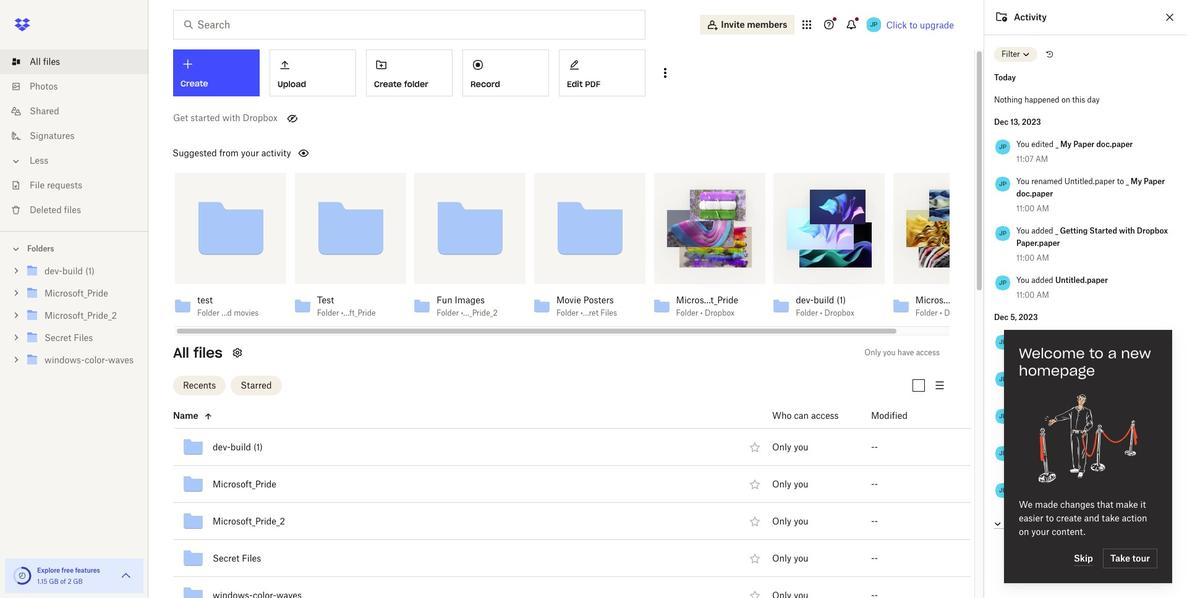 Task type: describe. For each thing, give the bounding box(es) containing it.
all inside list item
[[30, 56, 41, 67]]

secret inside you added movie posters 2:36 pm • in secret files
[[1062, 499, 1085, 508]]

paper inside you edited _ my paper doc.paper 11:07 am
[[1074, 140, 1095, 149]]

from
[[219, 148, 239, 158]]

secret files link inside table
[[213, 551, 261, 566]]

homepage
[[1019, 362, 1096, 380]]

create button
[[173, 49, 260, 96]]

add to starred image for microsoft_pride_2
[[748, 514, 763, 529]]

0 vertical spatial dev-build (1) link
[[25, 264, 139, 280]]

pm for you added movie posters 2:36 pm • in secret files
[[1035, 499, 1047, 508]]

• inside the you added pirated movies 2:37 pm • in windows-color-waves
[[1048, 461, 1050, 471]]

untitled.paper for added
[[1056, 276, 1108, 285]]

edit pdf button
[[559, 49, 646, 96]]

• inside micros…ride_2 folder • dropbox
[[940, 309, 943, 318]]

13,
[[1011, 118, 1020, 127]]

explore
[[37, 567, 60, 575]]

share for second share 'button'
[[342, 187, 367, 198]]

movies for test folder …d movies
[[234, 309, 259, 318]]

microsoft_pride link inside name microsoft_pride, modified 12/5/2023 2:15 pm, "element"
[[213, 477, 277, 492]]

waves for you added pirated movies 2:37 pm • in windows-color-waves
[[1116, 461, 1137, 471]]

requests
[[47, 180, 82, 191]]

upload button
[[270, 49, 356, 96]]

2023 for dec 13, 2023
[[1022, 118, 1041, 127]]

am inside you added untitled.paper 11:00 am
[[1037, 291, 1050, 300]]

_ getting started with dropbox paper.paper
[[1017, 226, 1168, 248]]

5,
[[1011, 313, 1017, 322]]

folder • dropbox button for dev-
[[796, 309, 858, 319]]

only for microsoft_pride_2
[[773, 517, 792, 527]]

name windows-color-waves, modified 12/5/2023 2:19 pm, element
[[146, 578, 972, 599]]

only you for microsoft_pride
[[773, 479, 809, 490]]

_ for with
[[1056, 226, 1059, 236]]

secret files inside name secret files, modified 11/21/2023 1:55 pm, element
[[213, 553, 261, 564]]

fun
[[437, 295, 453, 306]]

movie inside you added movie posters 2:36 pm • in secret files
[[1056, 484, 1078, 493]]

2023 for dec 5, 2023
[[1019, 313, 1038, 322]]

to right click
[[910, 20, 918, 30]]

folder • dropbox button for micros…ride_2
[[916, 309, 978, 319]]

files for deleted files link
[[64, 205, 81, 215]]

folder inside "test folder …d movies"
[[197, 309, 220, 318]]

photos
[[30, 81, 58, 92]]

2 share button from the left
[[334, 183, 374, 203]]

dropbox for micros…ride_2 folder • dropbox
[[945, 309, 974, 318]]

nothing happened on this day
[[995, 95, 1100, 105]]

filter
[[1002, 49, 1020, 59]]

1 horizontal spatial all
[[173, 345, 189, 362]]

folder inside the micros…t_pride folder • dropbox
[[676, 309, 699, 318]]

build inside group
[[62, 266, 83, 276]]

skip button
[[1074, 552, 1094, 567]]

click to upgrade
[[887, 20, 954, 30]]

…d
[[222, 309, 232, 318]]

1.15
[[37, 578, 47, 586]]

photos link
[[10, 74, 148, 99]]

started
[[1090, 226, 1118, 236]]

files inside movie posters folder •…ret files
[[601, 309, 617, 318]]

have
[[898, 348, 914, 358]]

edited
[[1032, 140, 1054, 149]]

doc.paper inside you edited _ my paper doc.paper 11:07 am
[[1097, 140, 1133, 149]]

dropbox for micros…t_pride folder • dropbox
[[705, 309, 735, 318]]

on inside we made changes that make it easier to create and take action on your content.
[[1019, 527, 1030, 538]]

your inside we made changes that make it easier to create and take action on your content.
[[1032, 527, 1050, 538]]

movies for you added pirated movies 2:37 pm • in windows-color-waves
[[1084, 447, 1110, 456]]

movies inside you added test in pirated movies
[[1089, 387, 1114, 396]]

create folder
[[374, 79, 429, 90]]

my inside you edited _ my paper doc.paper 11:07 am
[[1061, 140, 1072, 149]]

dec 13, 2023
[[995, 118, 1041, 127]]

added for you added pirated movies 2:37 pm • in windows-color-waves
[[1032, 447, 1054, 456]]

who can access
[[773, 411, 839, 422]]

a
[[1108, 345, 1117, 362]]

you for secret files
[[794, 554, 809, 564]]

pm for you added pirated movies 2:37 pm • in windows-color-waves
[[1034, 461, 1046, 471]]

microsoft_pride_2 inside microsoft_pride_2 link
[[45, 311, 117, 321]]

dropbox inside dev-build (1) folder • dropbox
[[825, 309, 855, 318]]

we
[[1019, 500, 1033, 510]]

microsoft_pride_2 inside name microsoft_pride_2, modified 12/5/2023 2:20 pm, element
[[213, 516, 285, 527]]

movie posters folder •…ret files
[[557, 295, 617, 318]]

posters inside movie posters folder •…ret files
[[584, 295, 614, 306]]

2 gb from the left
[[73, 578, 83, 586]]

secret inside name secret files, modified 11/21/2023 1:55 pm, element
[[213, 553, 240, 564]]

dec for dec 5, 2023
[[995, 313, 1009, 322]]

activity
[[262, 148, 291, 158]]

11:00 for _ my paper doc.paper
[[1017, 204, 1035, 213]]

you for you renamed untitled.paper to
[[1017, 177, 1030, 186]]

movie posters button
[[557, 295, 619, 306]]

close right sidebar image
[[1163, 10, 1178, 25]]

2:38 pm • in pirated movies
[[1017, 350, 1114, 359]]

features
[[75, 567, 100, 575]]

take tour button
[[1103, 549, 1158, 569]]

pm up the homepage
[[1035, 350, 1047, 359]]

windows-color-waves link
[[25, 353, 139, 369]]

movies left "new"
[[1089, 350, 1114, 359]]

activity
[[1014, 12, 1047, 22]]

2:36
[[1017, 499, 1033, 508]]

my inside _ my paper doc.paper
[[1131, 177, 1142, 186]]

pirated inside the you added pirated movies 2:37 pm • in windows-color-waves
[[1056, 447, 1082, 456]]

• inside you added pirated movies 2:38 pm • in windows-color-waves
[[1049, 424, 1051, 434]]

name dev-build (1), modified 12/5/2023 2:18 pm, element
[[146, 429, 972, 466]]

in up the homepage
[[1053, 350, 1060, 359]]

micros…t_pride
[[676, 295, 739, 306]]

1 vertical spatial all files
[[173, 345, 223, 362]]

name microsoft_pride, modified 12/5/2023 2:15 pm, element
[[146, 466, 972, 504]]

you for microsoft_pride
[[794, 479, 809, 490]]

you for you added pirated movies 2:37 pm • in windows-color-waves
[[1017, 447, 1030, 456]]

shared
[[30, 106, 59, 116]]

• inside the micros…t_pride folder • dropbox
[[701, 309, 703, 318]]

3 share button from the left
[[454, 183, 494, 203]]

to up started
[[1118, 177, 1124, 186]]

dev- inside name dev-build (1), modified 12/5/2023 2:18 pm, element
[[213, 442, 231, 452]]

folder •…ret files button
[[557, 309, 619, 319]]

pdf
[[585, 79, 601, 90]]

skip
[[1074, 553, 1094, 564]]

quota usage element
[[12, 567, 32, 586]]

0 horizontal spatial dev-
[[45, 266, 62, 276]]

recents
[[183, 380, 216, 391]]

5 share button from the left
[[693, 183, 733, 203]]

you for dev-build (1)
[[794, 442, 809, 453]]

folder inside dev-build (1) folder • dropbox
[[796, 309, 818, 318]]

folder inside movie posters folder •…ret files
[[557, 309, 579, 318]]

(1) inside group
[[85, 266, 95, 276]]

only for secret files
[[773, 554, 792, 564]]

_ inside you edited _ my paper doc.paper 11:07 am
[[1056, 140, 1059, 149]]

you for you added test in pirated movies
[[1017, 372, 1030, 382]]

dropbox image
[[10, 12, 35, 37]]

you for you edited _ my paper doc.paper 11:07 am
[[1017, 140, 1030, 149]]

modified
[[872, 411, 908, 422]]

build inside table
[[231, 442, 251, 452]]

to inside welcome to a new homepage
[[1090, 345, 1104, 362]]

• inside you added movie posters 2:36 pm • in secret files
[[1049, 499, 1051, 508]]

dev-build (1) inside dev-build (1) link
[[45, 266, 95, 276]]

am up you added
[[1037, 204, 1050, 213]]

micros…ride_2 folder • dropbox
[[916, 295, 975, 318]]

explore free features 1.15 gb of 2 gb
[[37, 567, 100, 586]]

upload
[[278, 79, 306, 90]]

only you have access
[[865, 348, 940, 358]]

only you for dev-build (1)
[[773, 442, 809, 453]]

files inside group
[[74, 333, 93, 343]]

table containing name
[[146, 405, 972, 599]]

color- for you added pirated movies 2:37 pm • in windows-color-waves
[[1095, 461, 1116, 471]]

folders button
[[0, 239, 148, 258]]

add to starred image for microsoft_pride
[[748, 477, 763, 492]]

less image
[[10, 155, 22, 168]]

and
[[1085, 513, 1100, 524]]

free
[[62, 567, 74, 575]]

jp inside dropdown button
[[870, 20, 878, 28]]

pirated inside you added test in pirated movies
[[1062, 387, 1087, 396]]

only for microsoft_pride
[[773, 479, 792, 490]]

you added untitled.paper 11:00 am
[[1017, 276, 1108, 300]]

paper inside _ my paper doc.paper
[[1144, 177, 1165, 186]]

dropbox for get started with dropbox
[[243, 112, 278, 123]]

welcome to a new homepage
[[1019, 345, 1152, 380]]

jp up dec 5, 2023
[[999, 279, 1007, 287]]

all files list item
[[0, 49, 148, 74]]

deleted files
[[30, 205, 81, 215]]

you for you added movie posters 2:36 pm • in secret files
[[1017, 484, 1030, 493]]

dev-build (1) inside name dev-build (1), modified 12/5/2023 2:18 pm, element
[[213, 442, 263, 452]]

folder • dropbox button for micros…t_pride
[[676, 309, 738, 319]]

• inside dev-build (1) folder • dropbox
[[820, 309, 823, 318]]

2 vertical spatial files
[[194, 345, 223, 362]]

invite members button
[[700, 15, 795, 35]]

micros…t_pride button
[[676, 295, 739, 306]]

who
[[773, 411, 792, 422]]

11:00 inside you added untitled.paper 11:00 am
[[1017, 291, 1035, 300]]

test folder •…ft_pride
[[317, 295, 376, 318]]

1 horizontal spatial dev-build (1) link
[[213, 440, 263, 455]]

record button
[[463, 49, 549, 96]]

micros…t_pride folder • dropbox
[[676, 295, 739, 318]]

0 horizontal spatial with
[[222, 112, 240, 123]]

share for first share 'button' from the left
[[222, 187, 247, 198]]

untitled.paper for renamed
[[1065, 177, 1115, 186]]

movie inside movie posters folder •…ret files
[[557, 295, 581, 306]]

list containing all files
[[0, 42, 148, 231]]

deleted
[[30, 205, 62, 215]]

Search in folder "Dropbox" text field
[[197, 17, 620, 32]]

get started with dropbox
[[173, 112, 278, 123]]

folder •…_pride_2 button
[[437, 309, 499, 319]]

to inside we made changes that make it easier to create and take action on your content.
[[1046, 513, 1054, 524]]

create folder button
[[366, 49, 453, 96]]

test inside "test folder …d movies"
[[197, 295, 213, 306]]

build inside dev-build (1) folder • dropbox
[[814, 295, 835, 306]]

0 vertical spatial on
[[1062, 95, 1071, 105]]

only you button for dev-build (1)
[[773, 441, 809, 455]]

welcome
[[1019, 345, 1085, 362]]

test button
[[317, 295, 379, 306]]

folder …d movies button
[[197, 309, 259, 319]]

access inside table
[[811, 411, 839, 422]]

windows- inside group
[[45, 355, 85, 366]]

2
[[68, 578, 71, 586]]

dropbox inside _ getting started with dropbox paper.paper
[[1137, 226, 1168, 236]]

added for you added movie posters 2:36 pm • in secret files
[[1032, 484, 1054, 493]]

_ my paper doc.paper
[[1017, 177, 1165, 199]]



Task type: locate. For each thing, give the bounding box(es) containing it.
file requests
[[30, 180, 82, 191]]

create for create
[[181, 79, 208, 89]]

7 folder from the left
[[916, 309, 938, 318]]

1 vertical spatial your
[[1032, 527, 1050, 538]]

name microsoft_pride_2, modified 12/5/2023 2:20 pm, element
[[146, 504, 972, 541]]

create inside "popup button"
[[181, 79, 208, 89]]

_ inside _ getting started with dropbox paper.paper
[[1056, 226, 1059, 236]]

1 add to starred image from the top
[[748, 440, 763, 455]]

_ down you edited _ my paper doc.paper 11:07 am
[[1127, 177, 1129, 186]]

added inside you added test in pirated movies
[[1032, 372, 1054, 382]]

name button
[[173, 409, 742, 424]]

in inside you added pirated movies 2:38 pm • in windows-color-waves
[[1053, 424, 1060, 434]]

tour
[[1133, 554, 1150, 564]]

add to starred image inside name secret files, modified 11/21/2023 1:55 pm, element
[[748, 551, 763, 566]]

posters inside you added movie posters 2:36 pm • in secret files
[[1080, 484, 1107, 493]]

rewind this folder image
[[1045, 49, 1055, 59]]

can
[[794, 411, 809, 422]]

folder down fun on the left of page
[[437, 309, 459, 318]]

dev- inside dev-build (1) folder • dropbox
[[796, 295, 814, 306]]

starred
[[241, 380, 272, 391]]

1 vertical spatial dec
[[995, 313, 1009, 322]]

with right started
[[1120, 226, 1136, 236]]

waves inside you added pirated movies 2:38 pm • in windows-color-waves
[[1116, 424, 1138, 434]]

4 share button from the left
[[574, 183, 614, 203]]

1 vertical spatial _
[[1127, 177, 1129, 186]]

pm right 2:37
[[1034, 461, 1046, 471]]

to left the a
[[1090, 345, 1104, 362]]

waves
[[108, 355, 134, 366], [1116, 424, 1138, 434], [1116, 461, 1137, 471]]

1 vertical spatial (1)
[[837, 295, 846, 306]]

2 vertical spatial secret
[[213, 553, 240, 564]]

you inside you added movie posters 2:36 pm • in secret files
[[1017, 484, 1030, 493]]

get
[[173, 112, 188, 123]]

1 horizontal spatial microsoft_pride link
[[213, 477, 277, 492]]

5 folder from the left
[[676, 309, 699, 318]]

share for 1st share 'button' from the right
[[940, 187, 965, 198]]

windows- inside the you added pirated movies 2:37 pm • in windows-color-waves
[[1061, 461, 1095, 471]]

0 vertical spatial access
[[916, 348, 940, 358]]

0 horizontal spatial secret files
[[45, 333, 93, 343]]

4 added from the top
[[1032, 409, 1054, 419]]

2 horizontal spatial folder • dropbox button
[[916, 309, 978, 319]]

2 share from the left
[[342, 187, 367, 198]]

1 vertical spatial dev-build (1)
[[213, 442, 263, 452]]

in inside the you added pirated movies 2:37 pm • in windows-color-waves
[[1052, 461, 1059, 471]]

0 vertical spatial microsoft_pride
[[45, 288, 108, 299]]

1 folder from the left
[[197, 309, 220, 318]]

2 horizontal spatial dev-
[[796, 295, 814, 306]]

group
[[0, 258, 148, 381]]

added down paper.paper
[[1032, 276, 1054, 285]]

4 only you from the top
[[773, 554, 809, 564]]

• down micros…t_pride button
[[701, 309, 703, 318]]

(1) inside table
[[254, 442, 263, 452]]

0 vertical spatial waves
[[108, 355, 134, 366]]

1 vertical spatial microsoft_pride_2 link
[[213, 514, 285, 529]]

you inside name microsoft_pride, modified 12/5/2023 2:15 pm, "element"
[[794, 479, 809, 490]]

3 -- from the top
[[872, 516, 878, 527]]

share for 2nd share 'button' from right
[[821, 187, 846, 198]]

1 only you from the top
[[773, 442, 809, 453]]

create
[[181, 79, 208, 89], [374, 79, 402, 90]]

2:38
[[1017, 350, 1033, 359], [1017, 424, 1033, 434]]

only you inside name microsoft_pride, modified 12/5/2023 2:15 pm, "element"
[[773, 479, 809, 490]]

0 vertical spatial build
[[62, 266, 83, 276]]

1 11:00 am from the top
[[1017, 204, 1050, 213]]

jp left renamed
[[999, 180, 1007, 188]]

• down dev-build (1) button
[[820, 309, 823, 318]]

add to starred image for secret files
[[748, 551, 763, 566]]

•…ret
[[581, 309, 599, 318]]

2 vertical spatial (1)
[[254, 442, 263, 452]]

folder • dropbox button down micros…ride_2 button
[[916, 309, 978, 319]]

share for third share 'button' from the right
[[701, 187, 726, 198]]

dec
[[995, 118, 1009, 127], [995, 313, 1009, 322]]

happened
[[1025, 95, 1060, 105]]

folder left …d at the bottom
[[197, 309, 220, 318]]

add to starred image inside name dev-build (1), modified 12/5/2023 2:18 pm, element
[[748, 440, 763, 455]]

you up dec 5, 2023
[[1017, 276, 1030, 285]]

you renamed untitled.paper to
[[1017, 177, 1127, 186]]

3 add to starred image from the top
[[748, 514, 763, 529]]

folder settings image
[[230, 346, 245, 361]]

3 you from the top
[[1017, 226, 1030, 236]]

all files up recents
[[173, 345, 223, 362]]

3 11:00 from the top
[[1017, 291, 1035, 300]]

fun images folder •…_pride_2
[[437, 295, 498, 318]]

waves for you added pirated movies 2:38 pm • in windows-color-waves
[[1116, 424, 1138, 434]]

1 folder • dropbox button from the left
[[676, 309, 738, 319]]

1 vertical spatial files
[[64, 205, 81, 215]]

with right 'started'
[[222, 112, 240, 123]]

only you inside name microsoft_pride_2, modified 12/5/2023 2:20 pm, element
[[773, 517, 809, 527]]

files inside deleted files link
[[64, 205, 81, 215]]

waves inside the you added pirated movies 2:37 pm • in windows-color-waves
[[1116, 461, 1137, 471]]

_ inside _ my paper doc.paper
[[1127, 177, 1129, 186]]

folder inside fun images folder •…_pride_2
[[437, 309, 459, 318]]

easier
[[1019, 513, 1044, 524]]

added
[[1032, 226, 1054, 236], [1032, 276, 1054, 285], [1032, 372, 1054, 382], [1032, 409, 1054, 419], [1032, 447, 1054, 456], [1032, 484, 1054, 493]]

you inside name secret files, modified 11/21/2023 1:55 pm, element
[[794, 554, 809, 564]]

you inside the you added pirated movies 2:37 pm • in windows-color-waves
[[1017, 447, 1030, 456]]

1 vertical spatial 11:00 am
[[1017, 254, 1050, 263]]

added for you added
[[1032, 226, 1054, 236]]

upgrade
[[920, 20, 954, 30]]

microsoft_pride inside group
[[45, 288, 108, 299]]

pirated inside you added pirated movies 2:38 pm • in windows-color-waves
[[1056, 409, 1082, 419]]

2 added from the top
[[1032, 276, 1054, 285]]

you inside name microsoft_pride_2, modified 12/5/2023 2:20 pm, element
[[794, 517, 809, 527]]

1 horizontal spatial build
[[231, 442, 251, 452]]

3 added from the top
[[1032, 372, 1054, 382]]

2 11:00 from the top
[[1017, 254, 1035, 263]]

access right can
[[811, 411, 839, 422]]

6 added from the top
[[1032, 484, 1054, 493]]

2 you from the top
[[1017, 177, 1030, 186]]

pirated
[[1062, 350, 1087, 359], [1062, 387, 1087, 396], [1056, 409, 1082, 419], [1056, 447, 1082, 456]]

you up 11:07
[[1017, 140, 1030, 149]]

test inside you added test in pirated movies
[[1056, 372, 1070, 382]]

it
[[1141, 500, 1147, 510]]

dropbox inside the micros…t_pride folder • dropbox
[[705, 309, 735, 318]]

you edited _ my paper doc.paper 11:07 am
[[1017, 140, 1133, 164]]

windows- for you added pirated movies 2:37 pm • in windows-color-waves
[[1061, 461, 1095, 471]]

(1)
[[85, 266, 95, 276], [837, 295, 846, 306], [254, 442, 263, 452]]

5 share from the left
[[701, 187, 726, 198]]

6 share button from the left
[[813, 183, 853, 203]]

made
[[1035, 500, 1058, 510]]

only for dev-build (1)
[[773, 442, 792, 453]]

you for you added
[[1017, 226, 1030, 236]]

new
[[1122, 345, 1152, 362]]

files inside all files link
[[43, 56, 60, 67]]

all up recents
[[173, 345, 189, 362]]

you inside you added pirated movies 2:38 pm • in windows-color-waves
[[1017, 409, 1030, 419]]

0 horizontal spatial test
[[197, 295, 213, 306]]

11:00 am
[[1017, 204, 1050, 213], [1017, 254, 1050, 263]]

1 horizontal spatial microsoft_pride_2
[[213, 516, 285, 527]]

11:00 am down paper.paper
[[1017, 254, 1050, 263]]

0 vertical spatial windows-
[[45, 355, 85, 366]]

3 only you button from the top
[[773, 515, 809, 529]]

group containing dev-build (1)
[[0, 258, 148, 381]]

you added
[[1017, 226, 1056, 236]]

2:38 up the homepage
[[1017, 350, 1033, 359]]

microsoft_pride link
[[25, 286, 139, 302], [213, 477, 277, 492]]

0 horizontal spatial build
[[62, 266, 83, 276]]

0 horizontal spatial movie
[[557, 295, 581, 306]]

waves inside windows-color-waves link
[[108, 355, 134, 366]]

0 vertical spatial secret
[[45, 333, 71, 343]]

windows-color-waves
[[45, 355, 134, 366]]

pm up the you added pirated movies 2:37 pm • in windows-color-waves on the bottom right of page
[[1035, 424, 1047, 434]]

• right 2:37
[[1048, 461, 1050, 471]]

1 gb from the left
[[49, 578, 59, 586]]

0 horizontal spatial dev-build (1) link
[[25, 264, 139, 280]]

1 11:00 from the top
[[1017, 204, 1035, 213]]

you up paper.paper
[[1017, 226, 1030, 236]]

dec 5, 2023
[[995, 313, 1038, 322]]

in inside you added movie posters 2:36 pm • in secret files
[[1053, 499, 1060, 508]]

on down easier
[[1019, 527, 1030, 538]]

4 add to starred image from the top
[[748, 551, 763, 566]]

2:38 inside you added pirated movies 2:38 pm • in windows-color-waves
[[1017, 424, 1033, 434]]

2 horizontal spatial files
[[194, 345, 223, 362]]

1 vertical spatial my
[[1131, 177, 1142, 186]]

1 horizontal spatial files
[[64, 205, 81, 215]]

renamed
[[1032, 177, 1063, 186]]

2023 right 5,
[[1019, 313, 1038, 322]]

dropbox right started
[[1137, 226, 1168, 236]]

2 -- from the top
[[872, 479, 878, 490]]

files
[[43, 56, 60, 67], [64, 205, 81, 215], [194, 345, 223, 362]]

4 share from the left
[[581, 187, 606, 198]]

0 horizontal spatial your
[[241, 148, 259, 158]]

only inside name microsoft_pride_2, modified 12/5/2023 2:20 pm, element
[[773, 517, 792, 527]]

folder
[[404, 79, 429, 90]]

make
[[1116, 500, 1139, 510]]

0 horizontal spatial gb
[[49, 578, 59, 586]]

add to starred image
[[748, 589, 763, 599]]

11:00 up you added
[[1017, 204, 1035, 213]]

only you button inside name microsoft_pride, modified 12/5/2023 2:15 pm, "element"
[[773, 478, 809, 492]]

shared link
[[10, 99, 148, 124]]

0 vertical spatial doc.paper
[[1097, 140, 1133, 149]]

folder down micros…ride_2
[[916, 309, 938, 318]]

take
[[1111, 554, 1131, 564]]

added down you added test in pirated movies
[[1032, 409, 1054, 419]]

0 horizontal spatial create
[[181, 79, 208, 89]]

0 vertical spatial your
[[241, 148, 259, 158]]

to
[[910, 20, 918, 30], [1118, 177, 1124, 186], [1090, 345, 1104, 362], [1046, 513, 1054, 524]]

signatures link
[[10, 124, 148, 148]]

am inside you edited _ my paper doc.paper 11:07 am
[[1036, 155, 1049, 164]]

files down file requests link
[[64, 205, 81, 215]]

am down paper.paper
[[1037, 254, 1050, 263]]

1 vertical spatial posters
[[1080, 484, 1107, 493]]

share for fourth share 'button' from right
[[581, 187, 606, 198]]

added up paper.paper
[[1032, 226, 1054, 236]]

edit
[[567, 79, 583, 90]]

gb right 2
[[73, 578, 83, 586]]

0 vertical spatial paper
[[1074, 140, 1095, 149]]

1 vertical spatial waves
[[1116, 424, 1138, 434]]

0 vertical spatial all
[[30, 56, 41, 67]]

1 -- from the top
[[872, 442, 878, 452]]

pm right 'we'
[[1035, 499, 1047, 508]]

3 only you from the top
[[773, 517, 809, 527]]

4 folder from the left
[[557, 309, 579, 318]]

0 horizontal spatial microsoft_pride_2
[[45, 311, 117, 321]]

secret inside group
[[45, 333, 71, 343]]

only you button for microsoft_pride
[[773, 478, 809, 492]]

dialog image. image
[[1039, 390, 1138, 489]]

0 vertical spatial movie
[[557, 295, 581, 306]]

deleted files link
[[10, 198, 148, 223]]

added inside you added movie posters 2:36 pm • in secret files
[[1032, 484, 1054, 493]]

dec left 5,
[[995, 313, 1009, 322]]

1 share button from the left
[[214, 183, 254, 203]]

your down easier
[[1032, 527, 1050, 538]]

11:00 up dec 5, 2023
[[1017, 291, 1035, 300]]

0 vertical spatial dec
[[995, 118, 1009, 127]]

1 vertical spatial microsoft_pride
[[213, 479, 277, 490]]

movie up changes
[[1056, 484, 1078, 493]]

1 vertical spatial 2:38
[[1017, 424, 1033, 434]]

movies down you added test in pirated movies
[[1084, 409, 1110, 419]]

2 11:00 am from the top
[[1017, 254, 1050, 263]]

windows- for you added pirated movies 2:38 pm • in windows-color-waves
[[1062, 424, 1096, 434]]

1 horizontal spatial dev-build (1)
[[213, 442, 263, 452]]

pirated down you added pirated movies 2:38 pm • in windows-color-waves at right bottom
[[1056, 447, 1082, 456]]

0 vertical spatial test
[[197, 295, 213, 306]]

movies inside "test folder …d movies"
[[234, 309, 259, 318]]

pm inside you added pirated movies 2:38 pm • in windows-color-waves
[[1035, 424, 1047, 434]]

paper.paper
[[1017, 239, 1061, 248]]

recents button
[[173, 376, 226, 396]]

11:00
[[1017, 204, 1035, 213], [1017, 254, 1035, 263], [1017, 291, 1035, 300]]

• up the you added pirated movies 2:37 pm • in windows-color-waves on the bottom right of page
[[1049, 424, 1051, 434]]

2 only you from the top
[[773, 479, 809, 490]]

in up you added movie posters 2:36 pm • in secret files
[[1052, 461, 1059, 471]]

0 horizontal spatial posters
[[584, 295, 614, 306]]

name secret files, modified 11/21/2023 1:55 pm, element
[[146, 541, 972, 578]]

8 you from the top
[[1017, 484, 1030, 493]]

that
[[1098, 500, 1114, 510]]

1 vertical spatial access
[[811, 411, 839, 422]]

invite
[[721, 19, 745, 30]]

test
[[317, 295, 334, 306]]

1 vertical spatial dev-build (1) link
[[213, 440, 263, 455]]

5 added from the top
[[1032, 447, 1054, 456]]

of
[[60, 578, 66, 586]]

in down the homepage
[[1053, 387, 1060, 396]]

•…ft_pride
[[341, 309, 376, 318]]

1 vertical spatial movie
[[1056, 484, 1078, 493]]

2 vertical spatial build
[[231, 442, 251, 452]]

your right from
[[241, 148, 259, 158]]

11:00 down paper.paper
[[1017, 254, 1035, 263]]

6 share from the left
[[821, 187, 846, 198]]

2 vertical spatial windows-
[[1061, 461, 1095, 471]]

this
[[1073, 95, 1086, 105]]

create for create folder
[[374, 79, 402, 90]]

untitled.paper down you edited _ my paper doc.paper 11:07 am
[[1065, 177, 1115, 186]]

added inside you added pirated movies 2:38 pm • in windows-color-waves
[[1032, 409, 1054, 419]]

• up the homepage
[[1049, 350, 1051, 359]]

0 vertical spatial 11:00
[[1017, 204, 1035, 213]]

0 horizontal spatial microsoft_pride_2 link
[[25, 308, 139, 325]]

3 folder from the left
[[437, 309, 459, 318]]

2 horizontal spatial (1)
[[837, 295, 846, 306]]

folder •…ft_pride button
[[317, 309, 379, 319]]

dev-build (1)
[[45, 266, 95, 276], [213, 442, 263, 452]]

build
[[62, 266, 83, 276], [814, 295, 835, 306], [231, 442, 251, 452]]

files inside you added movie posters 2:36 pm • in secret files
[[1087, 499, 1103, 508]]

6 you from the top
[[1017, 409, 1030, 419]]

_ right edited
[[1056, 140, 1059, 149]]

you down you added test in pirated movies
[[1017, 409, 1030, 419]]

0 vertical spatial all files
[[30, 56, 60, 67]]

you added pirated movies 2:37 pm • in windows-color-waves
[[1017, 447, 1137, 471]]

folder inside test folder •…ft_pride
[[317, 309, 339, 318]]

3 folder • dropbox button from the left
[[916, 309, 978, 319]]

11:00 am up you added
[[1017, 204, 1050, 213]]

less
[[30, 155, 48, 166]]

action
[[1122, 513, 1148, 524]]

dec for dec 13, 2023
[[995, 118, 1009, 127]]

-- inside name secret files, modified 11/21/2023 1:55 pm, element
[[872, 553, 878, 564]]

you
[[883, 348, 896, 358], [794, 442, 809, 453], [794, 479, 809, 490], [794, 517, 809, 527], [794, 554, 809, 564]]

you
[[1017, 140, 1030, 149], [1017, 177, 1030, 186], [1017, 226, 1030, 236], [1017, 276, 1030, 285], [1017, 372, 1030, 382], [1017, 409, 1030, 419], [1017, 447, 1030, 456], [1017, 484, 1030, 493]]

2 vertical spatial 11:00
[[1017, 291, 1035, 300]]

only you for microsoft_pride_2
[[773, 517, 809, 527]]

1 you from the top
[[1017, 140, 1030, 149]]

added for you added untitled.paper 11:00 am
[[1032, 276, 1054, 285]]

2:38 up 2:37
[[1017, 424, 1033, 434]]

1 share from the left
[[222, 187, 247, 198]]

1 horizontal spatial paper
[[1144, 177, 1165, 186]]

dropbox down dev-build (1) button
[[825, 309, 855, 318]]

-- for secret files
[[872, 553, 878, 564]]

jp left you added
[[999, 229, 1007, 238]]

movie
[[557, 295, 581, 306], [1056, 484, 1078, 493]]

0 vertical spatial dev-
[[45, 266, 62, 276]]

0 horizontal spatial files
[[43, 56, 60, 67]]

you added test in pirated movies
[[1017, 372, 1114, 396]]

in for you added pirated movies 2:38 pm • in windows-color-waves
[[1053, 424, 1060, 434]]

in for you added pirated movies 2:37 pm • in windows-color-waves
[[1052, 461, 1059, 471]]

1 vertical spatial all
[[173, 345, 189, 362]]

1 dec from the top
[[995, 118, 1009, 127]]

2 only you button from the top
[[773, 478, 809, 492]]

1 horizontal spatial all files
[[173, 345, 223, 362]]

0 horizontal spatial all files
[[30, 56, 60, 67]]

_ left getting
[[1056, 226, 1059, 236]]

0 horizontal spatial paper
[[1074, 140, 1095, 149]]

added for you added pirated movies 2:38 pm • in windows-color-waves
[[1032, 409, 1054, 419]]

all files inside all files link
[[30, 56, 60, 67]]

added inside the you added pirated movies 2:37 pm • in windows-color-waves
[[1032, 447, 1054, 456]]

0 vertical spatial my
[[1061, 140, 1072, 149]]

color- inside group
[[85, 355, 108, 366]]

files for all files link
[[43, 56, 60, 67]]

today
[[995, 73, 1016, 82]]

you for microsoft_pride_2
[[794, 517, 809, 527]]

only you button for secret files
[[773, 552, 809, 566]]

microsoft_pride inside "element"
[[213, 479, 277, 490]]

_
[[1056, 140, 1059, 149], [1127, 177, 1129, 186], [1056, 226, 1059, 236]]

jp
[[870, 20, 878, 28], [999, 143, 1007, 151], [999, 180, 1007, 188], [999, 229, 1007, 238], [999, 279, 1007, 287]]

movies for you added pirated movies 2:38 pm • in windows-color-waves
[[1084, 409, 1110, 419]]

only you button for microsoft_pride_2
[[773, 515, 809, 529]]

added up made
[[1032, 484, 1054, 493]]

dev-build (1) link
[[25, 264, 139, 280], [213, 440, 263, 455]]

movie up folder •…ret files button
[[557, 295, 581, 306]]

click
[[887, 20, 907, 30]]

folder • dropbox button down dev-build (1) button
[[796, 309, 858, 319]]

1 horizontal spatial secret
[[213, 553, 240, 564]]

1 horizontal spatial create
[[374, 79, 402, 90]]

dec left 13,
[[995, 118, 1009, 127]]

3 share from the left
[[461, 187, 486, 198]]

jp down "dec 13, 2023"
[[999, 143, 1007, 151]]

dropbox up activity
[[243, 112, 278, 123]]

1 horizontal spatial posters
[[1080, 484, 1107, 493]]

all files link
[[10, 49, 148, 74]]

0 vertical spatial secret files
[[45, 333, 93, 343]]

7 share from the left
[[940, 187, 965, 198]]

am down edited
[[1036, 155, 1049, 164]]

-- inside name dev-build (1), modified 12/5/2023 2:18 pm, element
[[872, 442, 878, 452]]

movies right …d at the bottom
[[234, 309, 259, 318]]

all up photos
[[30, 56, 41, 67]]

• right 'we'
[[1049, 499, 1051, 508]]

in
[[1053, 350, 1060, 359], [1053, 387, 1060, 396], [1053, 424, 1060, 434], [1052, 461, 1059, 471], [1053, 499, 1060, 508]]

1 vertical spatial untitled.paper
[[1056, 276, 1108, 285]]

movies down you added pirated movies 2:38 pm • in windows-color-waves at right bottom
[[1084, 447, 1110, 456]]

you inside you edited _ my paper doc.paper 11:07 am
[[1017, 140, 1030, 149]]

7 share button from the left
[[933, 183, 973, 203]]

1 horizontal spatial secret files link
[[213, 551, 261, 566]]

create up 'started'
[[181, 79, 208, 89]]

0 horizontal spatial (1)
[[85, 266, 95, 276]]

untitled.paper
[[1065, 177, 1115, 186], [1056, 276, 1108, 285]]

with inside _ getting started with dropbox paper.paper
[[1120, 226, 1136, 236]]

0 vertical spatial color-
[[85, 355, 108, 366]]

•…_pride_2
[[461, 309, 498, 318]]

(1) inside dev-build (1) folder • dropbox
[[837, 295, 846, 306]]

doc.paper inside _ my paper doc.paper
[[1017, 189, 1053, 199]]

folders
[[27, 244, 54, 254]]

in for you added movie posters 2:36 pm • in secret files
[[1053, 499, 1060, 508]]

7 you from the top
[[1017, 447, 1030, 456]]

2 vertical spatial dev-
[[213, 442, 231, 452]]

added for you added test in pirated movies
[[1032, 372, 1054, 382]]

1 vertical spatial color-
[[1096, 424, 1116, 434]]

list
[[0, 42, 148, 231]]

click to upgrade link
[[887, 20, 954, 30]]

add to starred image for dev-build (1)
[[748, 440, 763, 455]]

1 vertical spatial windows-
[[1062, 424, 1096, 434]]

2 2:38 from the top
[[1017, 424, 1033, 434]]

11:00 am for _ my paper doc.paper
[[1017, 204, 1050, 213]]

11:00 am for _ getting started with dropbox paper.paper
[[1017, 254, 1050, 263]]

1 vertical spatial microsoft_pride_2
[[213, 516, 285, 527]]

4 you from the top
[[1017, 276, 1030, 285]]

dev-
[[45, 266, 62, 276], [796, 295, 814, 306], [213, 442, 231, 452]]

folder inside micros…ride_2 folder • dropbox
[[916, 309, 938, 318]]

you down 11:07
[[1017, 177, 1030, 186]]

2023 right 13,
[[1022, 118, 1041, 127]]

only inside name secret files, modified 11/21/2023 1:55 pm, element
[[773, 554, 792, 564]]

11:07
[[1017, 155, 1034, 164]]

to down made
[[1046, 513, 1054, 524]]

0 vertical spatial microsoft_pride link
[[25, 286, 139, 302]]

color- inside you added pirated movies 2:38 pm • in windows-color-waves
[[1096, 424, 1116, 434]]

in up create
[[1053, 499, 1060, 508]]

folder down the test
[[317, 309, 339, 318]]

0 vertical spatial secret files link
[[25, 330, 139, 347]]

1 added from the top
[[1032, 226, 1054, 236]]

dev-build (1) button
[[796, 295, 858, 306]]

in inside you added test in pirated movies
[[1053, 387, 1060, 396]]

-- for dev-build (1)
[[872, 442, 878, 452]]

doc.paper down day
[[1097, 140, 1133, 149]]

add to starred image inside name microsoft_pride_2, modified 12/5/2023 2:20 pm, element
[[748, 514, 763, 529]]

2 add to starred image from the top
[[748, 477, 763, 492]]

files left folder settings icon
[[194, 345, 223, 362]]

files inside table
[[242, 553, 261, 564]]

you down welcome
[[1017, 372, 1030, 382]]

2 dec from the top
[[995, 313, 1009, 322]]

you inside name dev-build (1), modified 12/5/2023 2:18 pm, element
[[794, 442, 809, 453]]

1 vertical spatial secret files
[[213, 553, 261, 564]]

2 folder • dropbox button from the left
[[796, 309, 858, 319]]

5 you from the top
[[1017, 372, 1030, 382]]

folder left •…ret
[[557, 309, 579, 318]]

1 vertical spatial 2023
[[1019, 313, 1038, 322]]

color- for you added pirated movies 2:38 pm • in windows-color-waves
[[1096, 424, 1116, 434]]

1 horizontal spatial microsoft_pride_2 link
[[213, 514, 285, 529]]

-- for microsoft_pride_2
[[872, 516, 878, 527]]

pirated down you added test in pirated movies
[[1056, 409, 1082, 419]]

you inside you added untitled.paper 11:00 am
[[1017, 276, 1030, 285]]

1 vertical spatial 11:00
[[1017, 254, 1035, 263]]

only inside name microsoft_pride, modified 12/5/2023 2:15 pm, "element"
[[773, 479, 792, 490]]

on left this on the right top of the page
[[1062, 95, 1071, 105]]

0 vertical spatial microsoft_pride_2
[[45, 311, 117, 321]]

pm for you added pirated movies 2:38 pm • in windows-color-waves
[[1035, 424, 1047, 434]]

0 vertical spatial microsoft_pride_2 link
[[25, 308, 139, 325]]

posters up the that
[[1080, 484, 1107, 493]]

1 horizontal spatial my
[[1131, 177, 1142, 186]]

0 vertical spatial with
[[222, 112, 240, 123]]

suggested from your activity
[[173, 148, 291, 158]]

add to starred image
[[748, 440, 763, 455], [748, 477, 763, 492], [748, 514, 763, 529], [748, 551, 763, 566]]

doc.paper
[[1097, 140, 1133, 149], [1017, 189, 1053, 199]]

•
[[701, 309, 703, 318], [820, 309, 823, 318], [940, 309, 943, 318], [1049, 350, 1051, 359], [1049, 424, 1051, 434], [1048, 461, 1050, 471], [1049, 499, 1051, 508]]

access right have on the bottom
[[916, 348, 940, 358]]

1 horizontal spatial on
[[1062, 95, 1071, 105]]

suggested
[[173, 148, 217, 158]]

-- for microsoft_pride
[[872, 479, 878, 490]]

you up 2:37
[[1017, 447, 1030, 456]]

0 horizontal spatial secret files link
[[25, 330, 139, 347]]

all files up photos
[[30, 56, 60, 67]]

folder • dropbox button down micros…t_pride button
[[676, 309, 738, 319]]

6 folder from the left
[[796, 309, 818, 318]]

2 horizontal spatial build
[[814, 295, 835, 306]]

add to starred image inside name microsoft_pride, modified 12/5/2023 2:15 pm, "element"
[[748, 477, 763, 492]]

secret files inside group
[[45, 333, 93, 343]]

started
[[191, 112, 220, 123]]

only you for secret files
[[773, 554, 809, 564]]

in up the you added pirated movies 2:37 pm • in windows-color-waves on the bottom right of page
[[1053, 424, 1060, 434]]

name
[[173, 411, 198, 422]]

4 -- from the top
[[872, 553, 878, 564]]

with
[[222, 112, 240, 123], [1120, 226, 1136, 236]]

you up 2:36
[[1017, 484, 1030, 493]]

posters up •…ret
[[584, 295, 614, 306]]

test button
[[197, 295, 259, 306]]

added up 2:37
[[1032, 447, 1054, 456]]

changes
[[1061, 500, 1095, 510]]

table
[[146, 405, 972, 599]]

starred button
[[231, 376, 282, 396]]

0 horizontal spatial secret
[[45, 333, 71, 343]]

share for 3rd share 'button' from left
[[461, 187, 486, 198]]

added inside you added untitled.paper 11:00 am
[[1032, 276, 1054, 285]]

0 vertical spatial 2023
[[1022, 118, 1041, 127]]

untitled.paper down _ getting started with dropbox paper.paper
[[1056, 276, 1108, 285]]

only you inside name secret files, modified 11/21/2023 1:55 pm, element
[[773, 554, 809, 564]]

you for you added untitled.paper 11:00 am
[[1017, 276, 1030, 285]]

jp left click
[[870, 20, 878, 28]]

1 vertical spatial dev-
[[796, 295, 814, 306]]

windows- inside you added pirated movies 2:38 pm • in windows-color-waves
[[1062, 424, 1096, 434]]

0 horizontal spatial dev-build (1)
[[45, 266, 95, 276]]

4 only you button from the top
[[773, 552, 809, 566]]

11:00 for _ getting started with dropbox paper.paper
[[1017, 254, 1035, 263]]

create inside button
[[374, 79, 402, 90]]

1 horizontal spatial access
[[916, 348, 940, 358]]

gb left of
[[49, 578, 59, 586]]

pirated up the homepage
[[1062, 350, 1087, 359]]

test up folder …d movies button on the left of page
[[197, 295, 213, 306]]

1 2:38 from the top
[[1017, 350, 1033, 359]]

dropbox down micros…t_pride button
[[705, 309, 735, 318]]

1 vertical spatial microsoft_pride link
[[213, 477, 277, 492]]

folder down micros…t_pride button
[[676, 309, 699, 318]]

2023
[[1022, 118, 1041, 127], [1019, 313, 1038, 322]]

0 horizontal spatial microsoft_pride
[[45, 288, 108, 299]]

you for you added pirated movies 2:38 pm • in windows-color-waves
[[1017, 409, 1030, 419]]

1 only you button from the top
[[773, 441, 809, 455]]

getting
[[1061, 226, 1088, 236]]

1 horizontal spatial (1)
[[254, 442, 263, 452]]

_ for doc.paper
[[1127, 177, 1129, 186]]

create left folder
[[374, 79, 402, 90]]

am up dec 5, 2023
[[1037, 291, 1050, 300]]

you added movie posters 2:36 pm • in secret files
[[1017, 484, 1107, 508]]

1 horizontal spatial your
[[1032, 527, 1050, 538]]

2 folder from the left
[[317, 309, 339, 318]]



Task type: vqa. For each thing, say whether or not it's contained in the screenshot.


